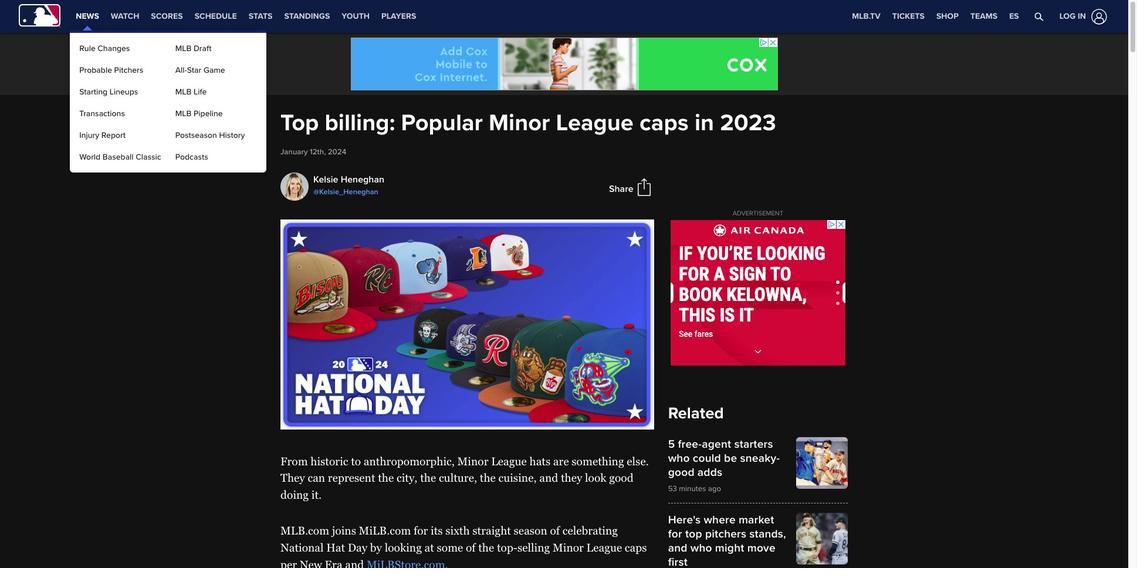 Task type: locate. For each thing, give the bounding box(es) containing it.
straight
[[473, 524, 511, 537]]

1 vertical spatial advertisement element
[[670, 219, 846, 366]]

in
[[1078, 11, 1086, 21], [695, 109, 714, 137]]

mlb life
[[175, 87, 207, 97]]

january
[[281, 147, 308, 157]]

the down the straight
[[478, 541, 494, 554]]

mlb left life
[[175, 87, 192, 97]]

sixth
[[446, 524, 470, 537]]

1 mlb from the top
[[175, 43, 192, 53]]

the
[[378, 472, 394, 484], [420, 472, 436, 484], [480, 472, 496, 484], [478, 541, 494, 554]]

share
[[609, 183, 634, 195]]

minor inside the from historic to anthropomorphic, minor league hats are something else. they can represent the city, the culture, the cuisine, and they look good doing it.
[[458, 455, 489, 468]]

selling
[[518, 541, 550, 554]]

anthropomorphic,
[[364, 455, 455, 468]]

hat
[[326, 541, 345, 554]]

rule changes
[[79, 43, 130, 53]]

teams link
[[965, 0, 1004, 33]]

0 vertical spatial in
[[1078, 11, 1086, 21]]

transactions link
[[75, 103, 166, 124]]

minor inside mlb.com joins milb.com for its sixth straight season of celebrating national hat day by looking at some of the top-selling minor league caps per new era and
[[553, 541, 584, 554]]

1 vertical spatial in
[[695, 109, 714, 137]]

pitchers
[[114, 65, 143, 75]]

postseason history
[[175, 130, 245, 140]]

the left cuisine,
[[480, 472, 496, 484]]

league
[[556, 109, 634, 137], [491, 455, 527, 468], [587, 541, 622, 554]]

for inside the here's where market for top pitchers stands, and who might move first
[[668, 527, 682, 541]]

1 horizontal spatial who
[[691, 541, 712, 555]]

2 vertical spatial minor
[[553, 541, 584, 554]]

related
[[668, 404, 724, 423]]

mlb down "mlb life"
[[175, 109, 192, 119]]

for left its
[[414, 524, 428, 537]]

youth link
[[336, 0, 376, 33]]

agent
[[702, 437, 731, 451]]

for for top
[[668, 527, 682, 541]]

who inside the here's where market for top pitchers stands, and who might move first
[[691, 541, 712, 555]]

5 free-agent starters who could be sneaky-good adds element
[[668, 437, 848, 493]]

2 horizontal spatial minor
[[553, 541, 584, 554]]

good down else.
[[609, 472, 634, 484]]

es
[[1010, 11, 1019, 21]]

in left 2023
[[695, 109, 714, 137]]

starting lineups link
[[75, 81, 166, 103]]

can
[[308, 472, 325, 484]]

probable pitchers link
[[75, 59, 166, 81]]

for for its
[[414, 524, 428, 537]]

2 vertical spatial mlb
[[175, 109, 192, 119]]

1 horizontal spatial for
[[668, 527, 682, 541]]

pipeline
[[194, 109, 223, 119]]

1 vertical spatial mlb
[[175, 87, 192, 97]]

1 horizontal spatial of
[[550, 524, 560, 537]]

for inside mlb.com joins milb.com for its sixth straight season of celebrating national hat day by looking at some of the top-selling minor league caps per new era and
[[414, 524, 428, 537]]

in inside log in "dropdown button"
[[1078, 11, 1086, 21]]

advertisement element
[[351, 38, 778, 90], [670, 219, 846, 366]]

at
[[425, 541, 434, 554]]

0 horizontal spatial and
[[345, 558, 364, 568]]

1 vertical spatial caps
[[625, 541, 647, 554]]

and down hats in the left of the page
[[539, 472, 558, 484]]

who left could
[[668, 451, 690, 465]]

mlb.com
[[281, 524, 329, 537]]

0 horizontal spatial good
[[609, 472, 634, 484]]

good inside 5 free-agent starters who could be sneaky- good adds 53 minutes ago
[[668, 465, 695, 479]]

1 vertical spatial of
[[466, 541, 476, 554]]

and down the here's
[[668, 541, 688, 555]]

mlb
[[175, 43, 192, 53], [175, 87, 192, 97], [175, 109, 192, 119]]

who right first
[[691, 541, 712, 555]]

mlb.com joins milb.com for its sixth straight season of celebrating national hat day by looking at some of the top-selling minor league caps per new era and
[[281, 524, 647, 568]]

kelsie_heneghan
[[319, 187, 378, 196]]

popular
[[401, 109, 483, 137]]

1 horizontal spatial in
[[1078, 11, 1086, 21]]

tertiary navigation element
[[846, 0, 1025, 33]]

and inside mlb.com joins milb.com for its sixth straight season of celebrating national hat day by looking at some of the top-selling minor league caps per new era and
[[345, 558, 364, 568]]

log in
[[1060, 11, 1086, 21]]

caps
[[640, 109, 689, 137], [625, 541, 647, 554]]

search image
[[1035, 12, 1044, 21]]

2 mlb from the top
[[175, 87, 192, 97]]

2 horizontal spatial and
[[668, 541, 688, 555]]

2 vertical spatial league
[[587, 541, 622, 554]]

might
[[715, 541, 745, 555]]

some
[[437, 541, 463, 554]]

2 vertical spatial and
[[345, 558, 364, 568]]

and down day
[[345, 558, 364, 568]]

top
[[685, 527, 702, 541]]

0 vertical spatial mlb
[[175, 43, 192, 53]]

tickets link
[[887, 0, 931, 33]]

minor
[[489, 109, 550, 137], [458, 455, 489, 468], [553, 541, 584, 554]]

0 vertical spatial league
[[556, 109, 634, 137]]

from
[[281, 455, 308, 468]]

0 horizontal spatial in
[[695, 109, 714, 137]]

free-
[[678, 437, 702, 451]]

starting
[[79, 87, 107, 97]]

represent
[[328, 472, 375, 484]]

the left city,
[[378, 472, 394, 484]]

mlb left the draft
[[175, 43, 192, 53]]

be
[[724, 451, 737, 465]]

culture,
[[439, 472, 477, 484]]

kelsie
[[313, 174, 338, 185]]

lineups
[[110, 87, 138, 97]]

world baseball classic
[[79, 152, 161, 162]]

and inside the here's where market for top pitchers stands, and who might move first
[[668, 541, 688, 555]]

youth
[[342, 11, 370, 21]]

es link
[[1004, 0, 1025, 33]]

mlb life link
[[171, 81, 262, 103]]

@
[[313, 187, 319, 196]]

1 vertical spatial league
[[491, 455, 527, 468]]

in right log
[[1078, 11, 1086, 21]]

1 vertical spatial and
[[668, 541, 688, 555]]

mlb for mlb draft
[[175, 43, 192, 53]]

era
[[325, 558, 343, 568]]

historic
[[311, 455, 348, 468]]

0 vertical spatial minor
[[489, 109, 550, 137]]

1 horizontal spatial good
[[668, 465, 695, 479]]

0 vertical spatial who
[[668, 451, 690, 465]]

for left the "top"
[[668, 527, 682, 541]]

life
[[194, 87, 207, 97]]

top navigation element
[[0, 0, 1129, 173]]

city,
[[397, 472, 418, 484]]

tickets
[[893, 11, 925, 21]]

the inside mlb.com joins milb.com for its sixth straight season of celebrating national hat day by looking at some of the top-selling minor league caps per new era and
[[478, 541, 494, 554]]

mlb.tv link
[[846, 0, 887, 33]]

rule changes link
[[75, 38, 166, 59]]

star
[[187, 65, 201, 75]]

mlb pipeline link
[[171, 103, 262, 124]]

1 vertical spatial who
[[691, 541, 712, 555]]

secondary navigation element
[[70, 0, 422, 173]]

for
[[414, 524, 428, 537], [668, 527, 682, 541]]

adds
[[698, 465, 723, 479]]

0 horizontal spatial minor
[[458, 455, 489, 468]]

3 mlb from the top
[[175, 109, 192, 119]]

cuisine,
[[499, 472, 537, 484]]

national
[[281, 541, 324, 554]]

they
[[281, 472, 305, 484]]

0 horizontal spatial for
[[414, 524, 428, 537]]

of right season
[[550, 524, 560, 537]]

1 vertical spatial minor
[[458, 455, 489, 468]]

good up 53
[[668, 465, 695, 479]]

1 horizontal spatial and
[[539, 472, 558, 484]]

of right some
[[466, 541, 476, 554]]

0 horizontal spatial who
[[668, 451, 690, 465]]

mlb for mlb life
[[175, 87, 192, 97]]

all-
[[175, 65, 187, 75]]

look
[[585, 472, 607, 484]]

to
[[351, 455, 361, 468]]

0 vertical spatial and
[[539, 472, 558, 484]]



Task type: describe. For each thing, give the bounding box(es) containing it.
0 horizontal spatial of
[[466, 541, 476, 554]]

are
[[553, 455, 569, 468]]

12th,
[[310, 147, 326, 157]]

postseason history link
[[171, 124, 262, 146]]

from historic to anthropomorphic, minor league hats are something else. they can represent the city, the culture, the cuisine, and they look good doing it.
[[281, 455, 649, 501]]

joins
[[332, 524, 356, 537]]

probable
[[79, 65, 112, 75]]

celebrating
[[563, 524, 618, 537]]

log in button
[[1053, 6, 1110, 27]]

mlb.tv
[[852, 11, 881, 21]]

mlb draft
[[175, 43, 212, 53]]

market
[[739, 513, 774, 527]]

first
[[668, 555, 688, 568]]

0 vertical spatial advertisement element
[[351, 38, 778, 90]]

schedule link
[[189, 0, 243, 33]]

league inside the from historic to anthropomorphic, minor league hats are something else. they can represent the city, the culture, the cuisine, and they look good doing it.
[[491, 455, 527, 468]]

day
[[348, 541, 368, 554]]

podcasts
[[175, 152, 208, 162]]

per
[[281, 558, 297, 568]]

0 vertical spatial of
[[550, 524, 560, 537]]

billing:
[[325, 109, 395, 137]]

top-
[[497, 541, 518, 554]]

milb.com
[[359, 524, 411, 537]]

here's
[[668, 513, 701, 527]]

who inside 5 free-agent starters who could be sneaky- good adds 53 minutes ago
[[668, 451, 690, 465]]

5
[[668, 437, 675, 451]]

could
[[693, 451, 721, 465]]

starters
[[734, 437, 773, 451]]

world
[[79, 152, 100, 162]]

its
[[431, 524, 443, 537]]

else.
[[627, 455, 649, 468]]

league inside mlb.com joins milb.com for its sixth straight season of celebrating national hat day by looking at some of the top-selling minor league caps per new era and
[[587, 541, 622, 554]]

mlb draft link
[[171, 38, 262, 59]]

kelsie heneghan @ kelsie_heneghan
[[313, 174, 384, 196]]

teams
[[971, 11, 998, 21]]

scores
[[151, 11, 183, 21]]

injury report
[[79, 130, 126, 140]]

it.
[[311, 488, 322, 501]]

players link
[[376, 0, 422, 33]]

world baseball classic link
[[75, 146, 166, 168]]

hats
[[530, 455, 551, 468]]

watch
[[111, 11, 139, 21]]

ago
[[708, 484, 721, 493]]

by
[[370, 541, 382, 554]]

draft
[[194, 43, 212, 53]]

and inside the from historic to anthropomorphic, minor league hats are something else. they can represent the city, the culture, the cuisine, and they look good doing it.
[[539, 472, 558, 484]]

injury
[[79, 130, 99, 140]]

here's where market for top pitchers stands, and who might move first
[[668, 513, 786, 568]]

scores link
[[145, 0, 189, 33]]

mlb pipeline
[[175, 109, 223, 119]]

they
[[561, 472, 582, 484]]

shop link
[[931, 0, 965, 33]]

something
[[572, 455, 624, 468]]

shop
[[937, 11, 959, 21]]

move
[[748, 541, 776, 555]]

here's where market for top pitchers stands, and who might move first element
[[668, 513, 848, 568]]

the right city,
[[420, 472, 436, 484]]

log
[[1060, 11, 1076, 21]]

minutes
[[679, 484, 706, 493]]

rule
[[79, 43, 96, 53]]

mlb for mlb pipeline
[[175, 109, 192, 119]]

standings
[[284, 11, 330, 21]]

injury report link
[[75, 124, 166, 146]]

caps inside mlb.com joins milb.com for its sixth straight season of celebrating national hat day by looking at some of the top-selling minor league caps per new era and
[[625, 541, 647, 554]]

here's where market for top pitchers stands, and who might move first link
[[668, 513, 848, 568]]

top billing: popular minor league caps in 2023
[[281, 109, 776, 137]]

january 12th, 2024
[[281, 147, 346, 157]]

share button
[[609, 183, 634, 195]]

schedule
[[195, 11, 237, 21]]

postseason
[[175, 130, 217, 140]]

53
[[668, 484, 677, 493]]

game
[[204, 65, 225, 75]]

stats link
[[243, 0, 278, 33]]

0 vertical spatial caps
[[640, 109, 689, 137]]

where
[[704, 513, 736, 527]]

all-star game
[[175, 65, 225, 75]]

sneaky-
[[740, 451, 780, 465]]

top
[[281, 109, 319, 137]]

pitchers
[[705, 527, 747, 541]]

1 horizontal spatial minor
[[489, 109, 550, 137]]

new
[[300, 558, 322, 568]]

all-star game link
[[171, 59, 262, 81]]

share image
[[635, 178, 653, 196]]

2024
[[328, 147, 346, 157]]

good inside the from historic to anthropomorphic, minor league hats are something else. they can represent the city, the culture, the cuisine, and they look good doing it.
[[609, 472, 634, 484]]

kelsie heneghan image
[[281, 172, 309, 201]]

news
[[76, 11, 99, 21]]

standings link
[[278, 0, 336, 33]]

report
[[101, 130, 126, 140]]

players
[[381, 11, 416, 21]]

heneghan
[[341, 174, 384, 185]]



Task type: vqa. For each thing, say whether or not it's contained in the screenshot.
the sixth
yes



